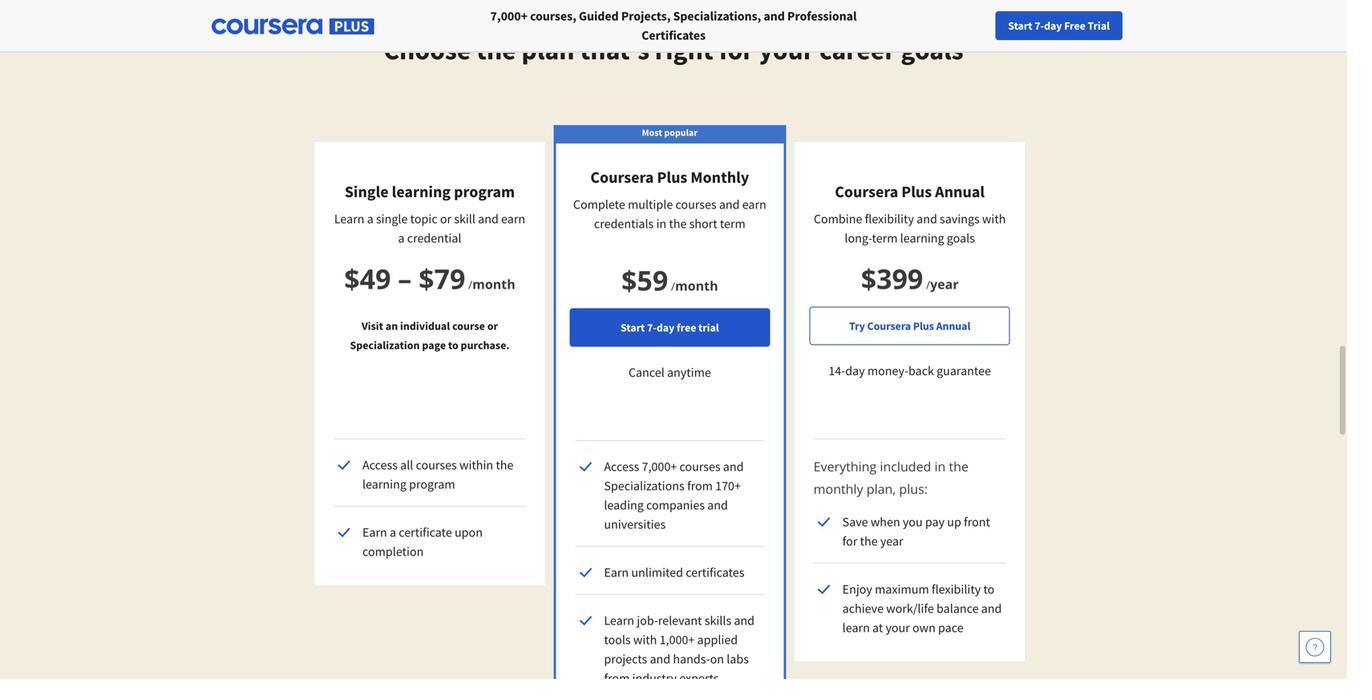 Task type: vqa. For each thing, say whether or not it's contained in the screenshot.
Johns Hopkins University IMAGE
no



Task type: locate. For each thing, give the bounding box(es) containing it.
1 vertical spatial flexibility
[[932, 582, 981, 598]]

access for access 7,000+ courses and specializations from 170+ leading companies and universities
[[604, 459, 640, 475]]

1 horizontal spatial /
[[671, 279, 675, 294]]

goals right 'career'
[[901, 32, 964, 67]]

a for certificate
[[390, 525, 396, 541]]

with down job-
[[634, 632, 657, 648]]

0 vertical spatial learn
[[334, 211, 365, 227]]

for
[[719, 32, 754, 67], [843, 533, 858, 549]]

year right $399
[[931, 276, 959, 293]]

annual
[[935, 182, 985, 202], [937, 319, 971, 333]]

single
[[345, 182, 389, 202]]

0 vertical spatial flexibility
[[865, 211, 914, 227]]

work/life
[[887, 601, 934, 617]]

1 vertical spatial with
[[634, 632, 657, 648]]

2 horizontal spatial a
[[398, 230, 405, 246]]

0 vertical spatial 7-
[[1035, 18, 1044, 33]]

0 horizontal spatial a
[[367, 211, 374, 227]]

1 horizontal spatial a
[[390, 525, 396, 541]]

1 vertical spatial earn
[[604, 565, 629, 581]]

flexibility up balance
[[932, 582, 981, 598]]

when
[[871, 514, 901, 530]]

everything included in the monthly plan, plus:
[[814, 458, 969, 498]]

earn up completion
[[363, 525, 387, 541]]

1 horizontal spatial 7,000+
[[642, 459, 677, 475]]

program down all
[[409, 476, 455, 492]]

guarantee
[[937, 363, 991, 379]]

and inside enjoy maximum flexibility to achieve work/life balance and learn at your own pace
[[982, 601, 1002, 617]]

coursera up complete
[[591, 167, 654, 187]]

1 vertical spatial learn
[[604, 613, 634, 629]]

specializations
[[604, 478, 685, 494]]

term right short
[[720, 216, 746, 232]]

7,000+ inside 7,000+ courses, guided projects, specializations, and professional certificates
[[491, 8, 528, 24]]

7,000+ inside access 7,000+ courses and specializations from 170+ leading companies and universities
[[642, 459, 677, 475]]

earn down monthly on the top right of the page
[[743, 197, 767, 213]]

month up free
[[675, 277, 718, 294]]

0 horizontal spatial flexibility
[[865, 211, 914, 227]]

0 horizontal spatial earn
[[501, 211, 525, 227]]

$79
[[419, 260, 466, 297]]

/ inside $399 / year
[[926, 277, 931, 292]]

0 vertical spatial to
[[448, 338, 459, 353]]

0 horizontal spatial from
[[604, 671, 630, 679]]

your right find
[[1028, 18, 1050, 33]]

and down the coursera plus annual
[[917, 211, 938, 227]]

a inside earn a certificate upon completion
[[390, 525, 396, 541]]

and up 170+
[[723, 459, 744, 475]]

an
[[386, 319, 398, 333]]

annual up the savings
[[935, 182, 985, 202]]

start
[[1008, 18, 1033, 33], [621, 320, 645, 335]]

1 horizontal spatial earn
[[743, 197, 767, 213]]

save  when you pay up front for the year
[[843, 514, 991, 549]]

0 horizontal spatial with
[[634, 632, 657, 648]]

in right included
[[935, 458, 946, 475]]

/ right the $79
[[468, 277, 473, 292]]

pace
[[939, 620, 964, 636]]

or up purchase.
[[487, 319, 498, 333]]

up
[[947, 514, 962, 530]]

the right included
[[949, 458, 969, 475]]

the left short
[[669, 216, 687, 232]]

goals inside combine flexibility and savings with long-term learning goals
[[947, 230, 975, 246]]

free
[[1065, 18, 1086, 33]]

year
[[931, 276, 959, 293], [881, 533, 904, 549]]

0 horizontal spatial for
[[719, 32, 754, 67]]

0 horizontal spatial or
[[440, 211, 452, 227]]

credential
[[407, 230, 462, 246]]

learn inside learn a single topic or skill and earn a credential
[[334, 211, 365, 227]]

1 horizontal spatial access
[[604, 459, 640, 475]]

0 vertical spatial day
[[1044, 18, 1062, 33]]

courses
[[676, 197, 717, 213], [416, 457, 457, 473], [680, 459, 721, 475]]

0 horizontal spatial month
[[473, 276, 516, 293]]

$399
[[861, 260, 923, 297]]

1 horizontal spatial term
[[872, 230, 898, 246]]

and left professional
[[764, 8, 785, 24]]

0 horizontal spatial earn
[[363, 525, 387, 541]]

plus
[[657, 167, 688, 187], [902, 182, 932, 202], [913, 319, 934, 333]]

trial
[[699, 320, 719, 335]]

1 vertical spatial 7-
[[647, 320, 657, 335]]

earn right skill
[[501, 211, 525, 227]]

1 horizontal spatial for
[[843, 533, 858, 549]]

most popular
[[642, 126, 698, 139]]

2 vertical spatial a
[[390, 525, 396, 541]]

term up $399
[[872, 230, 898, 246]]

and
[[764, 8, 785, 24], [719, 197, 740, 213], [478, 211, 499, 227], [917, 211, 938, 227], [723, 459, 744, 475], [708, 497, 728, 513], [982, 601, 1002, 617], [734, 613, 755, 629], [650, 651, 671, 667]]

1 vertical spatial in
[[935, 458, 946, 475]]

/ for $399
[[926, 277, 931, 292]]

with
[[983, 211, 1006, 227], [634, 632, 657, 648]]

1 horizontal spatial year
[[931, 276, 959, 293]]

most
[[642, 126, 663, 139]]

1 horizontal spatial month
[[675, 277, 718, 294]]

1 vertical spatial goals
[[947, 230, 975, 246]]

courses inside access 7,000+ courses and specializations from 170+ leading companies and universities
[[680, 459, 721, 475]]

or inside visit an individual course or specialization page to purchase.
[[487, 319, 498, 333]]

from down projects
[[604, 671, 630, 679]]

everything
[[814, 458, 877, 475]]

in
[[656, 216, 667, 232], [935, 458, 946, 475]]

0 horizontal spatial access
[[363, 457, 398, 473]]

0 horizontal spatial start
[[621, 320, 645, 335]]

/ right $399
[[926, 277, 931, 292]]

flexibility down the coursera plus annual
[[865, 211, 914, 227]]

goals down the savings
[[947, 230, 975, 246]]

included
[[880, 458, 932, 475]]

$49 – $79 / month
[[344, 260, 516, 297]]

7- left new
[[1035, 18, 1044, 33]]

earn for $59
[[604, 565, 629, 581]]

1 vertical spatial to
[[984, 582, 995, 598]]

courses up short
[[676, 197, 717, 213]]

to right page
[[448, 338, 459, 353]]

1 horizontal spatial flexibility
[[932, 582, 981, 598]]

7,000+ up 'specializations'
[[642, 459, 677, 475]]

learn up tools
[[604, 613, 634, 629]]

2 vertical spatial learning
[[363, 476, 407, 492]]

7-
[[1035, 18, 1044, 33], [647, 320, 657, 335]]

2 vertical spatial day
[[846, 363, 865, 379]]

year inside $399 / year
[[931, 276, 959, 293]]

start for start 7-day free trial
[[621, 320, 645, 335]]

0 vertical spatial or
[[440, 211, 452, 227]]

1 horizontal spatial earn
[[604, 565, 629, 581]]

1 horizontal spatial your
[[886, 620, 910, 636]]

plus up the back
[[913, 319, 934, 333]]

0 horizontal spatial in
[[656, 216, 667, 232]]

1 vertical spatial annual
[[937, 319, 971, 333]]

month inside $49 – $79 / month
[[473, 276, 516, 293]]

experts
[[680, 671, 719, 679]]

0 horizontal spatial to
[[448, 338, 459, 353]]

1 vertical spatial learning
[[900, 230, 945, 246]]

your right at
[[886, 620, 910, 636]]

career
[[1075, 18, 1106, 33]]

coursera
[[591, 167, 654, 187], [835, 182, 899, 202], [867, 319, 911, 333]]

0 vertical spatial 7,000+
[[491, 8, 528, 24]]

0 horizontal spatial /
[[468, 277, 473, 292]]

1 horizontal spatial start
[[1008, 18, 1033, 33]]

0 horizontal spatial 7,000+
[[491, 8, 528, 24]]

1 vertical spatial year
[[881, 533, 904, 549]]

combine
[[814, 211, 863, 227]]

1 vertical spatial program
[[409, 476, 455, 492]]

and right skill
[[478, 211, 499, 227]]

applied
[[697, 632, 738, 648]]

0 horizontal spatial learn
[[334, 211, 365, 227]]

from left 170+
[[687, 478, 713, 494]]

or inside learn a single topic or skill and earn a credential
[[440, 211, 452, 227]]

from inside access 7,000+ courses and specializations from 170+ leading companies and universities
[[687, 478, 713, 494]]

1 horizontal spatial day
[[846, 363, 865, 379]]

course
[[452, 319, 485, 333]]

own
[[913, 620, 936, 636]]

single learning program
[[345, 182, 515, 202]]

in inside complete multiple courses and earn credentials in the short term
[[656, 216, 667, 232]]

for down save
[[843, 533, 858, 549]]

courses for multiple
[[676, 197, 717, 213]]

1 horizontal spatial in
[[935, 458, 946, 475]]

a down single
[[398, 230, 405, 246]]

for down specializations,
[[719, 32, 754, 67]]

plus up multiple
[[657, 167, 688, 187]]

0 horizontal spatial year
[[881, 533, 904, 549]]

1 horizontal spatial from
[[687, 478, 713, 494]]

coursera right 'try'
[[867, 319, 911, 333]]

earn left "unlimited"
[[604, 565, 629, 581]]

and inside 7,000+ courses, guided projects, specializations, and professional certificates
[[764, 8, 785, 24]]

a left single
[[367, 211, 374, 227]]

the down save
[[860, 533, 878, 549]]

plus for $399
[[902, 182, 932, 202]]

learning down all
[[363, 476, 407, 492]]

and down monthly on the top right of the page
[[719, 197, 740, 213]]

program inside access all courses within the learning program
[[409, 476, 455, 492]]

with right the savings
[[983, 211, 1006, 227]]

0 vertical spatial from
[[687, 478, 713, 494]]

your inside enjoy maximum flexibility to achieve work/life balance and learn at your own pace
[[886, 620, 910, 636]]

annual up guarantee
[[937, 319, 971, 333]]

learning down the savings
[[900, 230, 945, 246]]

/ inside $59 / month
[[671, 279, 675, 294]]

0 vertical spatial a
[[367, 211, 374, 227]]

0 horizontal spatial day
[[657, 320, 675, 335]]

in down multiple
[[656, 216, 667, 232]]

0 vertical spatial program
[[454, 182, 515, 202]]

learn for learn job-relevant skills and tools with 1,000+ applied projects and hands-on labs from industry experts
[[604, 613, 634, 629]]

pay
[[926, 514, 945, 530]]

0 horizontal spatial 7-
[[647, 320, 657, 335]]

learning up topic
[[392, 182, 451, 202]]

certificate
[[399, 525, 452, 541]]

cancel anytime
[[629, 365, 711, 381]]

learn inside learn job-relevant skills and tools with 1,000+ applied projects and hands-on labs from industry experts
[[604, 613, 634, 629]]

/ inside $49 – $79 / month
[[468, 277, 473, 292]]

year down when
[[881, 533, 904, 549]]

coursera up combine
[[835, 182, 899, 202]]

access inside access all courses within the learning program
[[363, 457, 398, 473]]

right
[[655, 32, 714, 67]]

learning
[[392, 182, 451, 202], [900, 230, 945, 246], [363, 476, 407, 492]]

coursera for $59
[[591, 167, 654, 187]]

plus for $59
[[657, 167, 688, 187]]

0 horizontal spatial term
[[720, 216, 746, 232]]

courses inside access all courses within the learning program
[[416, 457, 457, 473]]

access inside access 7,000+ courses and specializations from 170+ leading companies and universities
[[604, 459, 640, 475]]

1 vertical spatial or
[[487, 319, 498, 333]]

start 7-day free trial
[[1008, 18, 1110, 33]]

day for free
[[1044, 18, 1062, 33]]

the inside access all courses within the learning program
[[496, 457, 514, 473]]

–
[[398, 260, 412, 297]]

None search field
[[221, 10, 606, 42]]

/
[[468, 277, 473, 292], [926, 277, 931, 292], [671, 279, 675, 294]]

1 vertical spatial 7,000+
[[642, 459, 677, 475]]

1 vertical spatial day
[[657, 320, 675, 335]]

specialization
[[350, 338, 420, 353]]

day for free
[[657, 320, 675, 335]]

to
[[448, 338, 459, 353], [984, 582, 995, 598]]

courses inside complete multiple courses and earn credentials in the short term
[[676, 197, 717, 213]]

access up 'specializations'
[[604, 459, 640, 475]]

1 horizontal spatial to
[[984, 582, 995, 598]]

1 horizontal spatial with
[[983, 211, 1006, 227]]

/ right '$59'
[[671, 279, 675, 294]]

earn unlimited certificates
[[604, 565, 745, 581]]

month up course
[[473, 276, 516, 293]]

learn down single
[[334, 211, 365, 227]]

skill
[[454, 211, 476, 227]]

earn
[[363, 525, 387, 541], [604, 565, 629, 581]]

the
[[476, 32, 516, 67], [669, 216, 687, 232], [496, 457, 514, 473], [949, 458, 969, 475], [860, 533, 878, 549]]

1 horizontal spatial or
[[487, 319, 498, 333]]

projects,
[[621, 8, 671, 24]]

7- left free
[[647, 320, 657, 335]]

0 vertical spatial with
[[983, 211, 1006, 227]]

0 vertical spatial start
[[1008, 18, 1033, 33]]

the right the within
[[496, 457, 514, 473]]

1 vertical spatial start
[[621, 320, 645, 335]]

with inside combine flexibility and savings with long-term learning goals
[[983, 211, 1006, 227]]

start 7-day free trial button
[[996, 11, 1123, 40]]

year inside save  when you pay up front for the year
[[881, 533, 904, 549]]

to down front
[[984, 582, 995, 598]]

flexibility
[[865, 211, 914, 227], [932, 582, 981, 598]]

term inside complete multiple courses and earn credentials in the short term
[[720, 216, 746, 232]]

courses right all
[[416, 457, 457, 473]]

0 vertical spatial goals
[[901, 32, 964, 67]]

2 horizontal spatial your
[[1028, 18, 1050, 33]]

0 vertical spatial in
[[656, 216, 667, 232]]

program up skill
[[454, 182, 515, 202]]

and right balance
[[982, 601, 1002, 617]]

learn
[[843, 620, 870, 636]]

/ for $59
[[671, 279, 675, 294]]

1 vertical spatial for
[[843, 533, 858, 549]]

0 vertical spatial for
[[719, 32, 754, 67]]

7,000+ left courses,
[[491, 8, 528, 24]]

2 horizontal spatial day
[[1044, 18, 1062, 33]]

1 horizontal spatial 7-
[[1035, 18, 1044, 33]]

2 horizontal spatial /
[[926, 277, 931, 292]]

relevant
[[658, 613, 702, 629]]

1 vertical spatial from
[[604, 671, 630, 679]]

earn inside earn a certificate upon completion
[[363, 525, 387, 541]]

access left all
[[363, 457, 398, 473]]

access for access all courses within the learning program
[[363, 457, 398, 473]]

long-
[[845, 230, 872, 246]]

try
[[849, 319, 865, 333]]

learn job-relevant skills and tools with 1,000+ applied projects and hands-on labs from industry experts
[[604, 613, 755, 679]]

1,000+
[[660, 632, 695, 648]]

your down professional
[[759, 32, 814, 67]]

month
[[473, 276, 516, 293], [675, 277, 718, 294]]

courses up 170+
[[680, 459, 721, 475]]

0 vertical spatial year
[[931, 276, 959, 293]]

or left skill
[[440, 211, 452, 227]]

plus up combine flexibility and savings with long-term learning goals
[[902, 182, 932, 202]]

a up completion
[[390, 525, 396, 541]]

1 horizontal spatial learn
[[604, 613, 634, 629]]

0 vertical spatial earn
[[363, 525, 387, 541]]



Task type: describe. For each thing, give the bounding box(es) containing it.
certificates
[[686, 565, 745, 581]]

courses,
[[530, 8, 577, 24]]

you
[[903, 514, 923, 530]]

and inside combine flexibility and savings with long-term learning goals
[[917, 211, 938, 227]]

annual inside button
[[937, 319, 971, 333]]

short
[[689, 216, 718, 232]]

try coursera plus annual
[[849, 319, 971, 333]]

universities
[[604, 517, 666, 533]]

and right skills
[[734, 613, 755, 629]]

$59 / month
[[622, 261, 718, 299]]

access all courses within the learning program
[[363, 457, 514, 492]]

skills
[[705, 613, 732, 629]]

labs
[[727, 651, 749, 667]]

a for single
[[367, 211, 374, 227]]

plus inside button
[[913, 319, 934, 333]]

in inside the "everything included in the monthly plan, plus:"
[[935, 458, 946, 475]]

the inside save  when you pay up front for the year
[[860, 533, 878, 549]]

hands-
[[673, 651, 710, 667]]

month inside $59 / month
[[675, 277, 718, 294]]

flexibility inside combine flexibility and savings with long-term learning goals
[[865, 211, 914, 227]]

$59
[[622, 261, 668, 299]]

earn inside complete multiple courses and earn credentials in the short term
[[743, 197, 767, 213]]

trial
[[1088, 18, 1110, 33]]

complete
[[573, 197, 625, 213]]

to inside visit an individual course or specialization page to purchase.
[[448, 338, 459, 353]]

goals for career
[[901, 32, 964, 67]]

upon
[[455, 525, 483, 541]]

170+
[[716, 478, 741, 494]]

leading
[[604, 497, 644, 513]]

and inside learn a single topic or skill and earn a credential
[[478, 211, 499, 227]]

industry
[[632, 671, 677, 679]]

earn for $49
[[363, 525, 387, 541]]

guided
[[579, 8, 619, 24]]

professional
[[788, 8, 857, 24]]

and up industry
[[650, 651, 671, 667]]

help center image
[[1306, 638, 1325, 657]]

courses for all
[[416, 457, 457, 473]]

start 7-day free trial
[[621, 320, 719, 335]]

completion
[[363, 544, 424, 560]]

cancel
[[629, 365, 665, 381]]

courses for 7,000+
[[680, 459, 721, 475]]

0 vertical spatial learning
[[392, 182, 451, 202]]

certificates
[[642, 27, 706, 43]]

balance
[[937, 601, 979, 617]]

job-
[[637, 613, 658, 629]]

start for start 7-day free trial
[[1008, 18, 1033, 33]]

7,000+ courses, guided projects, specializations, and professional certificates
[[491, 8, 857, 43]]

popular
[[664, 126, 698, 139]]

with inside learn job-relevant skills and tools with 1,000+ applied projects and hands-on labs from industry experts
[[634, 632, 657, 648]]

at
[[873, 620, 883, 636]]

try coursera plus annual button
[[810, 307, 1010, 345]]

earn a certificate upon completion
[[363, 525, 483, 560]]

plan
[[522, 32, 575, 67]]

individual
[[400, 319, 450, 333]]

coursera plus monthly
[[591, 167, 749, 187]]

learning inside combine flexibility and savings with long-term learning goals
[[900, 230, 945, 246]]

within
[[460, 457, 493, 473]]

the inside the "everything included in the monthly plan, plus:"
[[949, 458, 969, 475]]

1 vertical spatial a
[[398, 230, 405, 246]]

coursera plus annual
[[835, 182, 985, 202]]

front
[[964, 514, 991, 530]]

0 vertical spatial annual
[[935, 182, 985, 202]]

savings
[[940, 211, 980, 227]]

or for course
[[487, 319, 498, 333]]

$399 / year
[[861, 260, 959, 297]]

combine flexibility and savings with long-term learning goals
[[814, 211, 1006, 246]]

visit
[[362, 319, 383, 333]]

$49
[[344, 260, 391, 297]]

topic
[[410, 211, 438, 227]]

choose the plan that's right for your career goals
[[384, 32, 964, 67]]

or for topic
[[440, 211, 452, 227]]

0 horizontal spatial your
[[759, 32, 814, 67]]

for inside save  when you pay up front for the year
[[843, 533, 858, 549]]

flexibility inside enjoy maximum flexibility to achieve work/life balance and learn at your own pace
[[932, 582, 981, 598]]

coursera plus image
[[212, 19, 375, 35]]

from inside learn job-relevant skills and tools with 1,000+ applied projects and hands-on labs from industry experts
[[604, 671, 630, 679]]

goals for learning
[[947, 230, 975, 246]]

term inside combine flexibility and savings with long-term learning goals
[[872, 230, 898, 246]]

page
[[422, 338, 446, 353]]

14-
[[829, 363, 846, 379]]

new
[[1052, 18, 1073, 33]]

back
[[909, 363, 934, 379]]

choose
[[384, 32, 471, 67]]

complete multiple courses and earn credentials in the short term
[[573, 197, 767, 232]]

multiple
[[628, 197, 673, 213]]

save
[[843, 514, 868, 530]]

maximum
[[875, 582, 929, 598]]

access 7,000+ courses and specializations from 170+ leading companies and universities
[[604, 459, 744, 533]]

coursera inside button
[[867, 319, 911, 333]]

enjoy
[[843, 582, 873, 598]]

learn a single topic or skill and earn a credential
[[334, 211, 525, 246]]

7- for free
[[647, 320, 657, 335]]

coursera for $399
[[835, 182, 899, 202]]

find your new career link
[[998, 16, 1114, 36]]

specializations,
[[673, 8, 761, 24]]

visit an individual course or specialization page to purchase.
[[350, 319, 510, 353]]

14-day money-back guarantee
[[829, 363, 991, 379]]

to inside enjoy maximum flexibility to achieve work/life balance and learn at your own pace
[[984, 582, 995, 598]]

single
[[376, 211, 408, 227]]

unlimited
[[632, 565, 683, 581]]

the inside complete multiple courses and earn credentials in the short term
[[669, 216, 687, 232]]

money-
[[868, 363, 909, 379]]

the left plan
[[476, 32, 516, 67]]

and inside complete multiple courses and earn credentials in the short term
[[719, 197, 740, 213]]

learning inside access all courses within the learning program
[[363, 476, 407, 492]]

career
[[820, 32, 896, 67]]

7- for free
[[1035, 18, 1044, 33]]

credentials
[[594, 216, 654, 232]]

free
[[677, 320, 696, 335]]

plan,
[[867, 480, 896, 498]]

all
[[400, 457, 413, 473]]

that's
[[580, 32, 650, 67]]

projects
[[604, 651, 647, 667]]

monthly
[[814, 480, 864, 498]]

earn inside learn a single topic or skill and earn a credential
[[501, 211, 525, 227]]

and down 170+
[[708, 497, 728, 513]]

learn for learn a single topic or skill and earn a credential
[[334, 211, 365, 227]]



